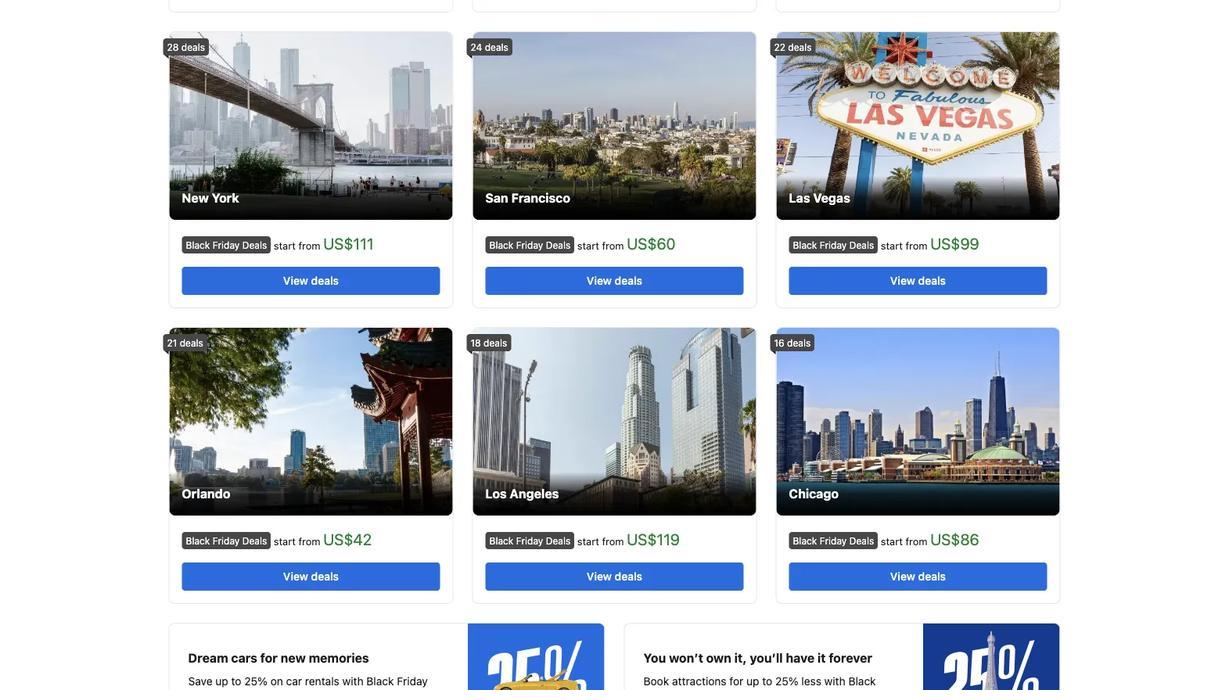 Task type: locate. For each thing, give the bounding box(es) containing it.
22 deals
[[775, 41, 812, 52]]

up right save at the left bottom of page
[[216, 675, 228, 688]]

black inside black friday deals start from us$111
[[186, 240, 210, 251]]

cars
[[231, 651, 257, 666]]

deals
[[242, 240, 267, 251], [546, 240, 571, 251], [850, 240, 875, 251], [242, 536, 267, 546], [546, 536, 571, 546], [850, 536, 875, 546]]

start inside black friday deals start from us$42
[[274, 535, 296, 547]]

0 horizontal spatial 25%
[[244, 675, 268, 688]]

friday
[[213, 240, 240, 251], [516, 240, 544, 251], [820, 240, 847, 251], [213, 536, 240, 546], [516, 536, 544, 546], [820, 536, 847, 546], [397, 675, 428, 688]]

deals inside 'black friday deals start from us$99'
[[850, 240, 875, 251]]

new
[[182, 191, 209, 205]]

chicago image
[[777, 328, 1060, 516]]

black inside save up to 25% on car rentals with black friday
[[367, 675, 394, 688]]

us$119
[[627, 530, 680, 548]]

start
[[274, 240, 296, 251], [578, 240, 600, 251], [881, 240, 903, 251], [274, 535, 296, 547], [578, 535, 600, 547], [881, 535, 903, 547]]

friday for us$42
[[213, 536, 240, 546]]

view deals
[[283, 274, 339, 287], [587, 274, 643, 287], [891, 274, 947, 287], [283, 570, 339, 583], [587, 570, 643, 583], [891, 570, 947, 583]]

view deals down black friday deals start from us$86
[[891, 570, 947, 583]]

on
[[271, 675, 283, 688]]

start left us$60
[[578, 240, 600, 251]]

from left us$42
[[299, 535, 321, 547]]

to down 'cars'
[[231, 675, 242, 688]]

black for us$60
[[490, 240, 514, 251]]

from inside black friday deals start from us$111
[[299, 240, 321, 251]]

deals inside "black friday deals start from us$60"
[[546, 240, 571, 251]]

new york
[[182, 191, 239, 205]]

start left the us$99
[[881, 240, 903, 251]]

start inside black friday deals start from us$111
[[274, 240, 296, 251]]

25% left less
[[776, 675, 799, 688]]

deals inside black friday deals start from us$111
[[242, 240, 267, 251]]

black inside black friday deals start from us$42
[[186, 536, 210, 546]]

25%
[[244, 675, 268, 688], [776, 675, 799, 688]]

friday for us$119
[[516, 536, 544, 546]]

2 up from the left
[[747, 675, 760, 688]]

1 horizontal spatial 25%
[[776, 675, 799, 688]]

view down black friday deals start from us$111
[[283, 274, 308, 287]]

25% left on
[[244, 675, 268, 688]]

you'll
[[750, 651, 783, 666]]

view deals for us$60
[[587, 274, 643, 287]]

view deals link for us$86
[[789, 563, 1048, 591]]

0 horizontal spatial up
[[216, 675, 228, 688]]

1 horizontal spatial to
[[763, 675, 773, 688]]

1 horizontal spatial up
[[747, 675, 760, 688]]

view down 'black friday deals start from us$99'
[[891, 274, 916, 287]]

with inside save up to 25% on car rentals with black friday
[[343, 675, 364, 688]]

friday inside black friday deals start from us$42
[[213, 536, 240, 546]]

black down 'chicago'
[[793, 536, 818, 546]]

0 vertical spatial for
[[260, 651, 278, 666]]

for left new
[[260, 651, 278, 666]]

start left the 'us$111'
[[274, 240, 296, 251]]

las vegas
[[789, 191, 851, 205]]

1 to from the left
[[231, 675, 242, 688]]

deals right 21
[[180, 337, 203, 348]]

with down memories
[[343, 675, 364, 688]]

friday inside black friday deals start from us$86
[[820, 536, 847, 546]]

start for us$111
[[274, 240, 296, 251]]

black for us$111
[[186, 240, 210, 251]]

deals right 22
[[789, 41, 812, 52]]

start inside "black friday deals start from us$60"
[[578, 240, 600, 251]]

orlando
[[182, 487, 230, 501]]

view down black friday deals start from us$119
[[587, 570, 612, 583]]

0 horizontal spatial to
[[231, 675, 242, 688]]

for down it,
[[730, 675, 744, 688]]

black friday deals start from us$86
[[793, 530, 980, 548]]

black
[[186, 240, 210, 251], [490, 240, 514, 251], [793, 240, 818, 251], [186, 536, 210, 546], [490, 536, 514, 546], [793, 536, 818, 546], [367, 675, 394, 688], [849, 675, 877, 688]]

view deals link
[[182, 267, 440, 295], [486, 267, 744, 295], [789, 267, 1048, 295], [182, 563, 440, 591], [486, 563, 744, 591], [789, 563, 1048, 591]]

with
[[343, 675, 364, 688], [825, 675, 846, 688]]

angeles
[[510, 487, 559, 501]]

1 with from the left
[[343, 675, 364, 688]]

you won't own it, you'll have it forever
[[644, 651, 873, 666]]

black down los
[[490, 536, 514, 546]]

black inside "black friday deals start from us$60"
[[490, 240, 514, 251]]

from left us$60
[[602, 240, 624, 251]]

start left us$119
[[578, 535, 600, 547]]

black down memories
[[367, 675, 394, 688]]

deals right 16
[[788, 337, 811, 348]]

from for us$119
[[602, 535, 624, 547]]

view deals down black friday deals start from us$111
[[283, 274, 339, 287]]

2 with from the left
[[825, 675, 846, 688]]

0 horizontal spatial with
[[343, 675, 364, 688]]

from left the 'us$111'
[[299, 240, 321, 251]]

1 horizontal spatial for
[[730, 675, 744, 688]]

view down black friday deals start from us$86
[[891, 570, 916, 583]]

with right less
[[825, 675, 846, 688]]

view deals link for us$111
[[182, 267, 440, 295]]

from inside black friday deals start from us$119
[[602, 535, 624, 547]]

deals down us$119
[[615, 570, 643, 583]]

forever
[[829, 651, 873, 666]]

start left us$86
[[881, 535, 903, 547]]

2 25% from the left
[[776, 675, 799, 688]]

1 horizontal spatial with
[[825, 675, 846, 688]]

us$42
[[323, 530, 372, 548]]

deals right 28
[[181, 41, 205, 52]]

view deals link down black friday deals start from us$111
[[182, 267, 440, 295]]

black down new
[[186, 240, 210, 251]]

to
[[231, 675, 242, 688], [763, 675, 773, 688]]

friday inside black friday deals start from us$111
[[213, 240, 240, 251]]

view deals link down black friday deals start from us$86
[[789, 563, 1048, 591]]

from inside black friday deals start from us$86
[[906, 535, 928, 547]]

start left us$42
[[274, 535, 296, 547]]

1 up from the left
[[216, 675, 228, 688]]

view deals link down black friday deals start from us$42
[[182, 563, 440, 591]]

chicago
[[789, 487, 839, 501]]

save
[[188, 675, 213, 688]]

view deals down black friday deals start from us$119
[[587, 570, 643, 583]]

deals right 24
[[485, 41, 509, 52]]

from for us$111
[[299, 240, 321, 251]]

view deals down "black friday deals start from us$60"
[[587, 274, 643, 287]]

start inside 'black friday deals start from us$99'
[[881, 240, 903, 251]]

deals inside black friday deals start from us$86
[[850, 536, 875, 546]]

black down las
[[793, 240, 818, 251]]

view deals down 'black friday deals start from us$99'
[[891, 274, 947, 287]]

for
[[260, 651, 278, 666], [730, 675, 744, 688]]

us$60
[[627, 234, 676, 252]]

1 25% from the left
[[244, 675, 268, 688]]

view
[[283, 274, 308, 287], [587, 274, 612, 287], [891, 274, 916, 287], [283, 570, 308, 583], [587, 570, 612, 583], [891, 570, 916, 583]]

from left us$86
[[906, 535, 928, 547]]

view deals link down "black friday deals start from us$60"
[[486, 267, 744, 295]]

view deals for us$99
[[891, 274, 947, 287]]

0 horizontal spatial for
[[260, 651, 278, 666]]

deals
[[181, 41, 205, 52], [485, 41, 509, 52], [789, 41, 812, 52], [311, 274, 339, 287], [615, 274, 643, 287], [919, 274, 947, 287], [180, 337, 203, 348], [484, 337, 507, 348], [788, 337, 811, 348], [311, 570, 339, 583], [615, 570, 643, 583], [919, 570, 947, 583]]

friday inside 'black friday deals start from us$99'
[[820, 240, 847, 251]]

from inside "black friday deals start from us$60"
[[602, 240, 624, 251]]

view deals link down 'black friday deals start from us$99'
[[789, 267, 1048, 295]]

black down orlando
[[186, 536, 210, 546]]

from inside 'black friday deals start from us$99'
[[906, 240, 928, 251]]

san francisco
[[486, 191, 571, 205]]

save up to 25% on car rentals with black friday
[[188, 675, 428, 690]]

up
[[216, 675, 228, 688], [747, 675, 760, 688]]

from inside black friday deals start from us$42
[[299, 535, 321, 547]]

deals for us$111
[[242, 240, 267, 251]]

black inside black friday deals start from us$86
[[793, 536, 818, 546]]

deals down us$42
[[311, 570, 339, 583]]

view for us$86
[[891, 570, 916, 583]]

it,
[[735, 651, 747, 666]]

view deals link down black friday deals start from us$119
[[486, 563, 744, 591]]

friday inside black friday deals start from us$119
[[516, 536, 544, 546]]

black inside black friday deals start from us$119
[[490, 536, 514, 546]]

24
[[471, 41, 482, 52]]

with inside book attractions for up to 25% less with black
[[825, 675, 846, 688]]

view down "black friday deals start from us$60"
[[587, 274, 612, 287]]

deals right 18 on the left of page
[[484, 337, 507, 348]]

start inside black friday deals start from us$119
[[578, 535, 600, 547]]

us$99
[[931, 234, 980, 252]]

black down "san"
[[490, 240, 514, 251]]

los
[[486, 487, 507, 501]]

view deals down black friday deals start from us$42
[[283, 570, 339, 583]]

from left us$119
[[602, 535, 624, 547]]

1 vertical spatial for
[[730, 675, 744, 688]]

view deals for us$86
[[891, 570, 947, 583]]

start inside black friday deals start from us$86
[[881, 535, 903, 547]]

view down black friday deals start from us$42
[[283, 570, 308, 583]]

2 to from the left
[[763, 675, 773, 688]]

28 deals
[[167, 41, 205, 52]]

with for dream cars for new memories
[[343, 675, 364, 688]]

las vegas link
[[777, 32, 1060, 220]]

deals inside black friday deals start from us$119
[[546, 536, 571, 546]]

friday inside "black friday deals start from us$60"
[[516, 240, 544, 251]]

san francisco image
[[473, 32, 757, 220]]

up down you won't own it, you'll have it forever
[[747, 675, 760, 688]]

black for us$86
[[793, 536, 818, 546]]

for inside book attractions for up to 25% less with black
[[730, 675, 744, 688]]

start for us$60
[[578, 240, 600, 251]]

black inside 'black friday deals start from us$99'
[[793, 240, 818, 251]]

to down you'll
[[763, 675, 773, 688]]

from for us$86
[[906, 535, 928, 547]]

vegas
[[814, 191, 851, 205]]

from left the us$99
[[906, 240, 928, 251]]

friday for us$111
[[213, 240, 240, 251]]

deals inside black friday deals start from us$42
[[242, 536, 267, 546]]

black down forever
[[849, 675, 877, 688]]

from
[[299, 240, 321, 251], [602, 240, 624, 251], [906, 240, 928, 251], [299, 535, 321, 547], [602, 535, 624, 547], [906, 535, 928, 547]]

view for us$60
[[587, 274, 612, 287]]

to inside book attractions for up to 25% less with black
[[763, 675, 773, 688]]

san francisco link
[[473, 32, 757, 220]]

black for us$42
[[186, 536, 210, 546]]



Task type: vqa. For each thing, say whether or not it's contained in the screenshot.
of in the no reservation fees we don't charge you any booking fees or add any administrative charges. and in many cases, your booking can be cancelled free of charge.
no



Task type: describe. For each thing, give the bounding box(es) containing it.
won't
[[669, 651, 704, 666]]

from for us$99
[[906, 240, 928, 251]]

24 deals
[[471, 41, 509, 52]]

deals down the 'us$111'
[[311, 274, 339, 287]]

friday for us$60
[[516, 240, 544, 251]]

28
[[167, 41, 179, 52]]

18 deals
[[471, 337, 507, 348]]

new york link
[[169, 32, 453, 220]]

view deals for us$42
[[283, 570, 339, 583]]

york
[[212, 191, 239, 205]]

los angeles
[[486, 487, 559, 501]]

25% inside book attractions for up to 25% less with black
[[776, 675, 799, 688]]

16 deals
[[775, 337, 811, 348]]

francisco
[[512, 191, 571, 205]]

up inside save up to 25% on car rentals with black friday
[[216, 675, 228, 688]]

black friday deals start from us$119
[[490, 530, 680, 548]]

new
[[281, 651, 306, 666]]

for for new
[[260, 651, 278, 666]]

black friday deals start from us$60
[[490, 234, 676, 252]]

deals for us$99
[[850, 240, 875, 251]]

orlando link
[[169, 328, 453, 516]]

new york image
[[169, 32, 453, 220]]

have
[[786, 651, 815, 666]]

view for us$119
[[587, 570, 612, 583]]

from for us$60
[[602, 240, 624, 251]]

for for up
[[730, 675, 744, 688]]

us$111
[[323, 234, 374, 252]]

less
[[802, 675, 822, 688]]

friday inside save up to 25% on car rentals with black friday
[[397, 675, 428, 688]]

deals down the us$99
[[919, 274, 947, 287]]

22
[[775, 41, 786, 52]]

view deals for us$119
[[587, 570, 643, 583]]

view for us$111
[[283, 274, 308, 287]]

friday for us$99
[[820, 240, 847, 251]]

21
[[167, 337, 177, 348]]

view deals link for us$119
[[486, 563, 744, 591]]

black friday deals start from us$111
[[186, 234, 374, 252]]

start for us$86
[[881, 535, 903, 547]]

own
[[707, 651, 732, 666]]

friday for us$86
[[820, 536, 847, 546]]

orlando image
[[169, 328, 453, 516]]

you
[[644, 651, 666, 666]]

memories
[[309, 651, 369, 666]]

it
[[818, 651, 826, 666]]

deals down us$60
[[615, 274, 643, 287]]

start for us$119
[[578, 535, 600, 547]]

view for us$99
[[891, 274, 916, 287]]

18
[[471, 337, 481, 348]]

view deals for us$111
[[283, 274, 339, 287]]

25% inside save up to 25% on car rentals with black friday
[[244, 675, 268, 688]]

with for you won't own it, you'll have it forever
[[825, 675, 846, 688]]

start for us$99
[[881, 240, 903, 251]]

deals down us$86
[[919, 570, 947, 583]]

book attractions for up to 25% less with black
[[644, 675, 877, 690]]

rentals
[[305, 675, 340, 688]]

deals for us$60
[[546, 240, 571, 251]]

view for us$42
[[283, 570, 308, 583]]

from for us$42
[[299, 535, 321, 547]]

san
[[486, 191, 509, 205]]

attractions
[[672, 675, 727, 688]]

dream
[[188, 651, 228, 666]]

black inside book attractions for up to 25% less with black
[[849, 675, 877, 688]]

black for us$119
[[490, 536, 514, 546]]

book
[[644, 675, 670, 688]]

to inside save up to 25% on car rentals with black friday
[[231, 675, 242, 688]]

attractions black friday deals image
[[924, 624, 1060, 690]]

view deals link for us$99
[[789, 267, 1048, 295]]

las vegas image
[[777, 32, 1060, 220]]

las
[[789, 191, 811, 205]]

view deals link for us$42
[[182, 563, 440, 591]]

black friday deals start from us$42
[[186, 530, 372, 548]]

car
[[286, 675, 302, 688]]

us$86
[[931, 530, 980, 548]]

chicago link
[[777, 328, 1060, 516]]

deals for us$42
[[242, 536, 267, 546]]

los angeles link
[[473, 328, 757, 516]]

up inside book attractions for up to 25% less with black
[[747, 675, 760, 688]]

deals for us$86
[[850, 536, 875, 546]]

dream cars for new memories
[[188, 651, 369, 666]]

car rentals black friday deals image
[[468, 624, 605, 690]]

los angeles image
[[473, 328, 757, 516]]

21 deals
[[167, 337, 203, 348]]

start for us$42
[[274, 535, 296, 547]]

deals for us$119
[[546, 536, 571, 546]]

view deals link for us$60
[[486, 267, 744, 295]]

black for us$99
[[793, 240, 818, 251]]

black friday deals start from us$99
[[793, 234, 980, 252]]

16
[[775, 337, 785, 348]]



